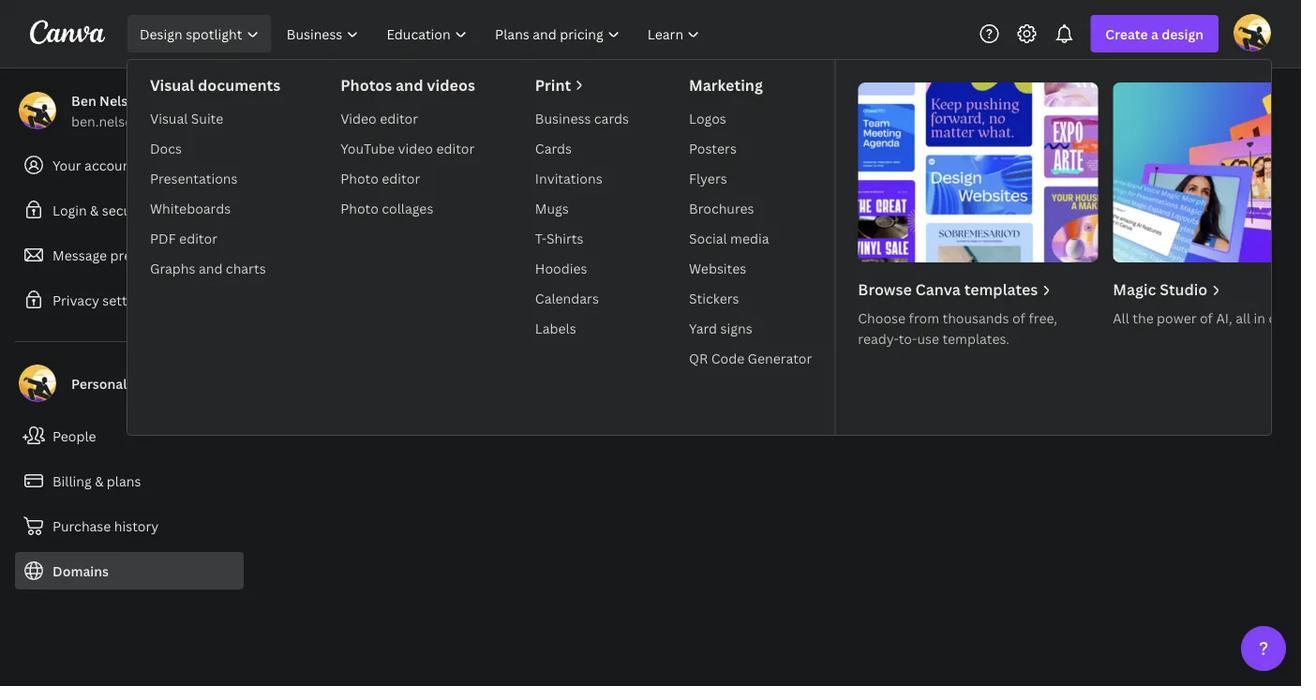 Task type: describe. For each thing, give the bounding box(es) containing it.
p
[[1296, 309, 1301, 327]]

plans
[[107, 472, 141, 490]]

video editor
[[340, 109, 418, 127]]

photo for photo collages
[[340, 199, 379, 217]]

all
[[1113, 309, 1129, 327]]

calendars
[[535, 289, 599, 307]]

whiteboards link
[[142, 193, 288, 223]]

generator
[[748, 349, 812, 367]]

the
[[1133, 309, 1154, 327]]

qr code generator
[[689, 349, 812, 367]]

photo collages
[[340, 199, 433, 217]]

visual documents
[[150, 75, 280, 95]]

print
[[535, 75, 571, 95]]

choose from thousands of free, ready-to-use templates.
[[858, 309, 1057, 347]]

domains inside domains link
[[52, 562, 109, 580]]

pdf editor link
[[142, 223, 288, 253]]

calendars link
[[528, 283, 637, 313]]

photo collages link
[[333, 193, 483, 223]]

0 vertical spatial domains
[[259, 82, 331, 105]]

billing & plans
[[52, 472, 141, 490]]

visual for visual suite
[[150, 109, 188, 127]]

t-shirts
[[535, 229, 584, 247]]

photos
[[340, 75, 392, 95]]

logos
[[689, 109, 726, 127]]

ready-
[[858, 330, 899, 347]]

templates
[[964, 279, 1038, 300]]

yard signs link
[[682, 313, 820, 343]]

ben
[[71, 91, 96, 109]]

your account link
[[15, 146, 244, 184]]

stickers
[[689, 289, 739, 307]]

message preferences link
[[15, 236, 244, 274]]

hoodies
[[535, 259, 587, 277]]

docs link
[[142, 133, 288, 163]]

social media link
[[682, 223, 820, 253]]

code
[[711, 349, 745, 367]]

hoodies link
[[528, 253, 637, 283]]

privacy settings
[[52, 291, 153, 309]]

domains
[[655, 360, 726, 382]]

shirts
[[547, 229, 584, 247]]

of for browse canva templates
[[1012, 309, 1026, 327]]

magic
[[1113, 279, 1156, 300]]

login & security link
[[15, 191, 244, 229]]

media
[[730, 229, 769, 247]]

power
[[1157, 309, 1197, 327]]

purchase history link
[[15, 507, 244, 545]]

ben nelson ben.nelson1980@gmail.com
[[71, 91, 251, 130]]

preferences
[[110, 246, 186, 264]]

personal
[[71, 375, 127, 392]]

all
[[1236, 309, 1251, 327]]

visual suite link
[[142, 103, 288, 133]]

purchase
[[52, 517, 111, 535]]

magic studio
[[1113, 279, 1208, 300]]

all the power of ai, all in one p
[[1113, 309, 1301, 327]]

youtube
[[340, 139, 395, 157]]

you don't have any domains
[[495, 360, 726, 382]]

photo editor link
[[333, 163, 483, 193]]

design
[[140, 25, 183, 43]]

social
[[689, 229, 727, 247]]

to-
[[899, 330, 917, 347]]

privacy
[[52, 291, 99, 309]]

yard signs
[[689, 319, 752, 337]]

youtube video editor
[[340, 139, 475, 157]]

pdf editor
[[150, 229, 217, 247]]

yard
[[689, 319, 717, 337]]

cards
[[594, 109, 629, 127]]

purchase history
[[52, 517, 159, 535]]

visual suite
[[150, 109, 223, 127]]

graphs
[[150, 259, 195, 277]]

settings
[[102, 291, 153, 309]]

create a design
[[1106, 25, 1204, 43]]

login & security
[[52, 201, 153, 219]]

ben.nelson1980@gmail.com
[[71, 112, 251, 130]]

browse canva templates
[[858, 279, 1038, 300]]



Task type: locate. For each thing, give the bounding box(es) containing it.
1 vertical spatial visual
[[150, 109, 188, 127]]

1 horizontal spatial of
[[1200, 309, 1213, 327]]

design
[[1162, 25, 1204, 43]]

1 vertical spatial photo
[[340, 199, 379, 217]]

login
[[52, 201, 87, 219]]

0 horizontal spatial and
[[199, 259, 223, 277]]

websites
[[689, 259, 746, 277]]

video
[[398, 139, 433, 157]]

cards
[[535, 139, 572, 157]]

billing
[[52, 472, 92, 490]]

videos
[[427, 75, 475, 95]]

browse
[[858, 279, 912, 300]]

qr
[[689, 349, 708, 367]]

of for magic studio
[[1200, 309, 1213, 327]]

ben nelson image
[[1234, 14, 1271, 51]]

1 vertical spatial and
[[199, 259, 223, 277]]

1 vertical spatial &
[[95, 472, 104, 490]]

flyers
[[689, 169, 727, 187]]

mugs link
[[528, 193, 637, 223]]

choose
[[858, 309, 906, 327]]

editor inside photo editor link
[[382, 169, 420, 187]]

0 horizontal spatial domains
[[52, 562, 109, 580]]

domains left photos
[[259, 82, 331, 105]]

logos link
[[682, 103, 820, 133]]

editor inside the youtube video editor link
[[436, 139, 475, 157]]

photo for photo editor
[[340, 169, 379, 187]]

editor up the youtube video editor on the left top
[[380, 109, 418, 127]]

editor for video editor
[[380, 109, 418, 127]]

docs
[[150, 139, 182, 157]]

and up video editor link
[[396, 75, 423, 95]]

0 vertical spatial visual
[[150, 75, 194, 95]]

& left plans
[[95, 472, 104, 490]]

whiteboards
[[150, 199, 231, 217]]

photo down photo editor
[[340, 199, 379, 217]]

and for photos
[[396, 75, 423, 95]]

editor down the youtube video editor on the left top
[[382, 169, 420, 187]]

one
[[1269, 309, 1293, 327]]

flyers link
[[682, 163, 820, 193]]

spotlight
[[186, 25, 242, 43]]

invitations link
[[528, 163, 637, 193]]

templates.
[[943, 330, 1010, 347]]

message preferences
[[52, 246, 186, 264]]

domains link
[[15, 552, 244, 590]]

social media
[[689, 229, 769, 247]]

billing & plans link
[[15, 462, 244, 500]]

visual for visual documents
[[150, 75, 194, 95]]

business cards
[[535, 109, 629, 127]]

photos and videos
[[340, 75, 475, 95]]

1 horizontal spatial domains
[[259, 82, 331, 105]]

charts
[[226, 259, 266, 277]]

use
[[917, 330, 939, 347]]

top level navigation element
[[124, 15, 1301, 435]]

visual up "docs"
[[150, 109, 188, 127]]

editor for pdf editor
[[179, 229, 217, 247]]

& for login
[[90, 201, 99, 219]]

a
[[1151, 25, 1159, 43]]

mugs
[[535, 199, 569, 217]]

and down pdf editor link
[[199, 259, 223, 277]]

studio
[[1160, 279, 1208, 300]]

thousands
[[943, 309, 1009, 327]]

of inside choose from thousands of free, ready-to-use templates.
[[1012, 309, 1026, 327]]

and inside graphs and charts link
[[199, 259, 223, 277]]

brochures link
[[682, 193, 820, 223]]

1 of from the left
[[1012, 309, 1026, 327]]

0 vertical spatial photo
[[340, 169, 379, 187]]

stickers link
[[682, 283, 820, 313]]

create a design button
[[1091, 15, 1219, 52]]

invitations
[[535, 169, 602, 187]]

1 visual from the top
[[150, 75, 194, 95]]

your account
[[52, 156, 136, 174]]

photo editor
[[340, 169, 420, 187]]

2 photo from the top
[[340, 199, 379, 217]]

editor inside video editor link
[[380, 109, 418, 127]]

people
[[52, 427, 96, 445]]

websites link
[[682, 253, 820, 283]]

ai,
[[1216, 309, 1232, 327]]

create
[[1106, 25, 1148, 43]]

design spotlight
[[140, 25, 242, 43]]

business cards link
[[528, 103, 637, 133]]

in
[[1254, 309, 1266, 327]]

message
[[52, 246, 107, 264]]

0 vertical spatial and
[[396, 75, 423, 95]]

qr code generator link
[[682, 343, 820, 373]]

brochures
[[689, 199, 754, 217]]

privacy settings link
[[15, 281, 244, 319]]

of
[[1012, 309, 1026, 327], [1200, 309, 1213, 327]]

free,
[[1029, 309, 1057, 327]]

and for graphs
[[199, 259, 223, 277]]

business
[[535, 109, 591, 127]]

0 horizontal spatial of
[[1012, 309, 1026, 327]]

graphs and charts link
[[142, 253, 288, 283]]

graphs and charts
[[150, 259, 266, 277]]

and
[[396, 75, 423, 95], [199, 259, 223, 277]]

print link
[[535, 75, 629, 96]]

& right login at top left
[[90, 201, 99, 219]]

posters link
[[682, 133, 820, 163]]

don't
[[530, 360, 573, 382]]

editor right video
[[436, 139, 475, 157]]

2 of from the left
[[1200, 309, 1213, 327]]

visual up visual suite
[[150, 75, 194, 95]]

1 photo from the top
[[340, 169, 379, 187]]

cards link
[[528, 133, 637, 163]]

you
[[495, 360, 526, 382]]

account
[[84, 156, 136, 174]]

signs
[[720, 319, 752, 337]]

labels
[[535, 319, 576, 337]]

editor for photo editor
[[382, 169, 420, 187]]

editor down whiteboards
[[179, 229, 217, 247]]

domains down purchase
[[52, 562, 109, 580]]

of left ai,
[[1200, 309, 1213, 327]]

people link
[[15, 417, 244, 455]]

presentations
[[150, 169, 238, 187]]

t-
[[535, 229, 547, 247]]

your
[[52, 156, 81, 174]]

design spotlight menu
[[127, 60, 1301, 435]]

photo down youtube
[[340, 169, 379, 187]]

& for billing
[[95, 472, 104, 490]]

have
[[577, 360, 617, 382]]

of left free,
[[1012, 309, 1026, 327]]

0 vertical spatial &
[[90, 201, 99, 219]]

video editor link
[[333, 103, 483, 133]]

&
[[90, 201, 99, 219], [95, 472, 104, 490]]

1 horizontal spatial and
[[396, 75, 423, 95]]

1 vertical spatial domains
[[52, 562, 109, 580]]

editor inside pdf editor link
[[179, 229, 217, 247]]

2 visual from the top
[[150, 109, 188, 127]]



Task type: vqa. For each thing, say whether or not it's contained in the screenshot.
Pro
no



